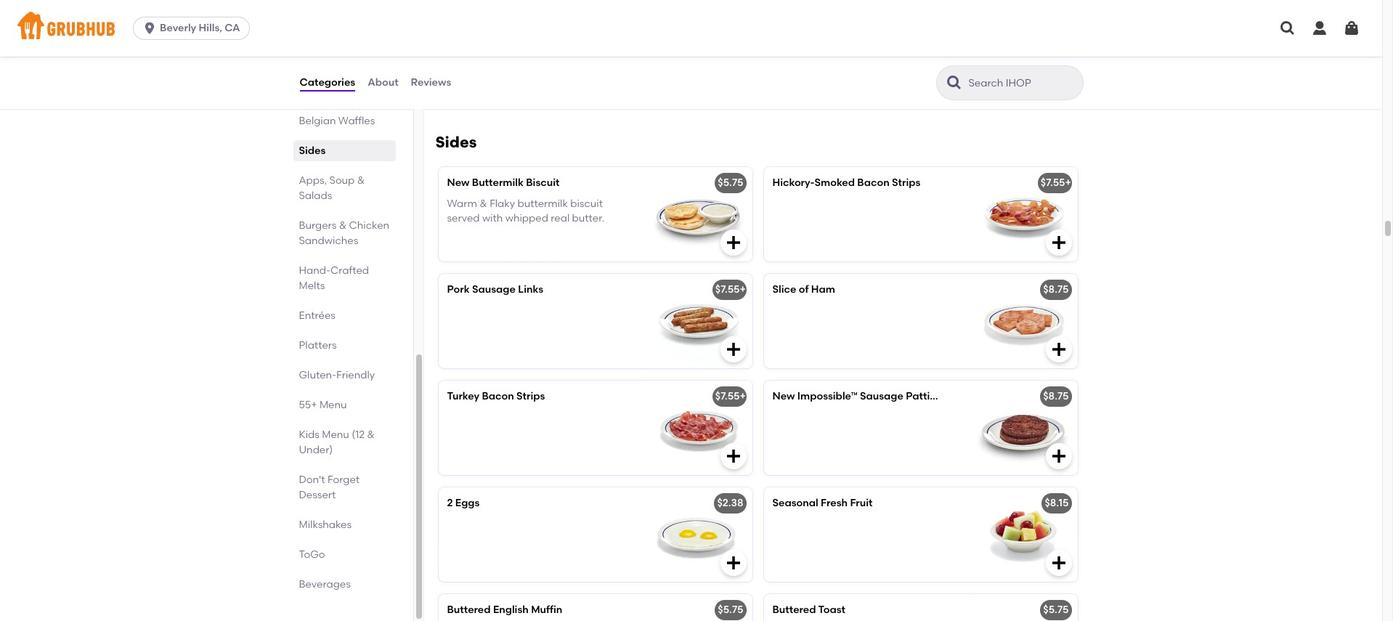 Task type: vqa. For each thing, say whether or not it's contained in the screenshot.
THE CURRIES to the middle
no



Task type: describe. For each thing, give the bounding box(es) containing it.
slice
[[773, 284, 796, 296]]

turkey
[[447, 390, 479, 403]]

real inside our house-made golden-brown belgian waffle topped with whipped real butter.
[[773, 68, 791, 80]]

seasonal fresh fruit image
[[969, 488, 1078, 582]]

don't forget dessert
[[299, 474, 360, 501]]

friendly
[[336, 369, 375, 381]]

2 eggs
[[447, 497, 480, 509]]

svg image for hickory-smoked bacon strips
[[1050, 234, 1068, 252]]

svg image for turkey bacon strips image
[[725, 448, 742, 465]]

salads
[[299, 190, 332, 202]]

svg image inside beverly hills, ca button
[[142, 21, 157, 36]]

svg image for new impossible™ sausage patties from plants (2) image
[[1050, 448, 1068, 465]]

new buttermilk biscuit
[[447, 177, 560, 189]]

buttered toast
[[773, 604, 845, 616]]

eggs
[[455, 497, 480, 509]]

belgian inside house-made belgian waffles
[[299, 115, 336, 127]]

reviews button
[[410, 57, 452, 109]]

1 vertical spatial sausage
[[860, 390, 904, 403]]

made
[[334, 100, 363, 112]]

$7.55 for slice of ham
[[715, 284, 740, 296]]

0 vertical spatial $7.55
[[1041, 177, 1065, 189]]

hills,
[[199, 22, 222, 34]]

hand-
[[299, 264, 331, 277]]

biscuit
[[570, 197, 603, 210]]

buttered toast image
[[969, 594, 1078, 621]]

buttered for buttered english muffin
[[447, 604, 491, 616]]

forget
[[328, 474, 360, 486]]

main navigation navigation
[[0, 0, 1382, 57]]

hickory-smoked bacon strips
[[773, 177, 921, 189]]

1 horizontal spatial bacon
[[857, 177, 890, 189]]

seasonal fresh fruit
[[773, 497, 873, 509]]

toast
[[818, 604, 845, 616]]

warm
[[447, 197, 477, 210]]

& inside apps, soup & salads
[[357, 174, 365, 187]]

waffle
[[812, 53, 842, 65]]

topped
[[845, 53, 881, 65]]

patties
[[906, 390, 941, 403]]

apps, soup & salads
[[299, 174, 365, 202]]

1 vertical spatial bacon
[[482, 390, 514, 403]]

beverly
[[160, 22, 196, 34]]

melts
[[299, 280, 325, 292]]

fruit
[[850, 497, 873, 509]]

links
[[518, 284, 543, 296]]

golden-
[[859, 38, 898, 51]]

buttered for buttered toast
[[773, 604, 816, 616]]

new buttermilk biscuit image
[[643, 167, 752, 262]]

beverly hills, ca
[[160, 22, 240, 34]]

under)
[[299, 444, 333, 456]]

dessert
[[299, 489, 336, 501]]

served
[[447, 212, 480, 224]]

0 horizontal spatial strips
[[517, 390, 545, 403]]

our
[[773, 38, 791, 51]]

svg image for slice of ham image
[[1050, 341, 1068, 358]]

about button
[[367, 57, 399, 109]]

gluten-friendly
[[299, 369, 375, 381]]

buttered english muffin
[[447, 604, 562, 616]]

$8.15
[[1045, 497, 1069, 509]]

hickory-
[[773, 177, 815, 189]]

slice of ham image
[[969, 274, 1078, 369]]

apps,
[[299, 174, 327, 187]]

+ for new impossible™ sausage patties from plants (2)
[[740, 390, 746, 403]]

made
[[828, 38, 857, 51]]

warm & flaky buttermilk biscuit served with whipped real butter.
[[447, 197, 604, 224]]

hickory-smoked bacon strips image
[[969, 167, 1078, 262]]

from
[[944, 390, 967, 403]]

milkshakes
[[299, 519, 352, 531]]

flaky
[[490, 197, 515, 210]]

new impossible™ sausage patties from plants (2)
[[773, 390, 1016, 403]]

beverages
[[299, 578, 351, 591]]

waffles
[[338, 115, 375, 127]]

kids menu (12 & under)
[[299, 429, 375, 456]]

& inside warm & flaky buttermilk biscuit served with whipped real butter.
[[480, 197, 487, 210]]

new for new buttermilk biscuit
[[447, 177, 470, 189]]

turkey bacon strips
[[447, 390, 545, 403]]

new for new impossible™ sausage patties from plants (2)
[[773, 390, 795, 403]]

our house-made golden-brown belgian waffle topped with whipped real butter. button
[[764, 8, 1078, 103]]

buttermilk
[[518, 197, 568, 210]]

impossible™
[[797, 390, 858, 403]]

svg image for seasonal fresh fruit image
[[1050, 554, 1068, 572]]

55+ menu
[[299, 399, 347, 411]]

english
[[493, 604, 529, 616]]

$8.75 for new impossible™ sausage patties from plants (2)
[[1043, 390, 1069, 403]]

our house-made golden-brown belgian waffle topped with whipped real butter.
[[773, 38, 949, 80]]

crafted
[[331, 264, 369, 277]]



Task type: locate. For each thing, give the bounding box(es) containing it.
1 buttered from the left
[[447, 604, 491, 616]]

menu for 55+
[[320, 399, 347, 411]]

2 $8.75 from the top
[[1043, 390, 1069, 403]]

+
[[1065, 177, 1071, 189], [740, 284, 746, 296], [740, 390, 746, 403]]

2 vertical spatial +
[[740, 390, 746, 403]]

0 vertical spatial bacon
[[857, 177, 890, 189]]

chicken
[[349, 219, 389, 232]]

seasonal
[[773, 497, 819, 509]]

0 vertical spatial belgian
[[773, 53, 810, 65]]

& inside kids menu (12 & under)
[[367, 429, 375, 441]]

strips right "turkey" at the left bottom of the page
[[517, 390, 545, 403]]

2 vertical spatial $7.55 +
[[715, 390, 746, 403]]

(2)
[[1003, 390, 1016, 403]]

2 buttered from the left
[[773, 604, 816, 616]]

menu left the (12
[[322, 429, 349, 441]]

0 vertical spatial sausage
[[472, 284, 516, 296]]

1 vertical spatial new
[[773, 390, 795, 403]]

whipped inside warm & flaky buttermilk biscuit served with whipped real butter.
[[505, 212, 548, 224]]

2 vertical spatial $7.55
[[715, 390, 740, 403]]

strips right the 'smoked'
[[892, 177, 921, 189]]

new left the impossible™
[[773, 390, 795, 403]]

pork sausage links
[[447, 284, 543, 296]]

plants
[[969, 390, 1001, 403]]

sausage right pork
[[472, 284, 516, 296]]

ham
[[811, 284, 835, 296]]

0 horizontal spatial buttered
[[447, 604, 491, 616]]

2 eggs image
[[643, 488, 752, 582]]

1 vertical spatial whipped
[[505, 212, 548, 224]]

0 vertical spatial with
[[883, 53, 904, 65]]

turkey bacon strips image
[[643, 381, 752, 475]]

svg image
[[1279, 20, 1297, 37], [1311, 20, 1329, 37], [1050, 234, 1068, 252], [725, 341, 742, 358], [725, 554, 742, 572]]

$7.55 for new impossible™ sausage patties from plants (2)
[[715, 390, 740, 403]]

soup
[[329, 174, 355, 187]]

1 vertical spatial belgian
[[299, 115, 336, 127]]

& right "soup"
[[357, 174, 365, 187]]

bacon
[[857, 177, 890, 189], [482, 390, 514, 403]]

burgers
[[299, 219, 337, 232]]

1 vertical spatial menu
[[322, 429, 349, 441]]

whipped inside our house-made golden-brown belgian waffle topped with whipped real butter.
[[906, 53, 949, 65]]

1 vertical spatial butter.
[[572, 212, 604, 224]]

1 vertical spatial $7.55
[[715, 284, 740, 296]]

0 horizontal spatial sides
[[299, 145, 326, 157]]

fresh
[[821, 497, 848, 509]]

$2.38
[[717, 497, 744, 509]]

$8.75 for slice of ham
[[1043, 284, 1069, 296]]

slice of ham
[[773, 284, 835, 296]]

1 vertical spatial $8.75
[[1043, 390, 1069, 403]]

togo
[[299, 548, 325, 561]]

smoked
[[815, 177, 855, 189]]

menu inside kids menu (12 & under)
[[322, 429, 349, 441]]

real down "our"
[[773, 68, 791, 80]]

sides up the buttermilk
[[436, 133, 477, 151]]

belgian waffle image
[[969, 8, 1078, 103]]

platters
[[299, 339, 337, 352]]

search icon image
[[945, 74, 963, 92]]

2
[[447, 497, 453, 509]]

with down flaky
[[482, 212, 503, 224]]

0 vertical spatial whipped
[[906, 53, 949, 65]]

0 horizontal spatial real
[[551, 212, 570, 224]]

Search IHOP search field
[[967, 76, 1078, 90]]

house-
[[299, 100, 334, 112]]

0 horizontal spatial whipped
[[505, 212, 548, 224]]

1 horizontal spatial real
[[773, 68, 791, 80]]

new up warm
[[447, 177, 470, 189]]

1 horizontal spatial sausage
[[860, 390, 904, 403]]

0 vertical spatial +
[[1065, 177, 1071, 189]]

1 horizontal spatial belgian
[[773, 53, 810, 65]]

1 horizontal spatial buttered
[[773, 604, 816, 616]]

0 vertical spatial $7.55 +
[[1041, 177, 1071, 189]]

55+
[[299, 399, 317, 411]]

& inside burgers & chicken sandwiches
[[339, 219, 347, 232]]

belgian down house-
[[299, 115, 336, 127]]

menu right 55+
[[320, 399, 347, 411]]

1 horizontal spatial butter.
[[794, 68, 826, 80]]

with down golden-
[[883, 53, 904, 65]]

$7.55
[[1041, 177, 1065, 189], [715, 284, 740, 296], [715, 390, 740, 403]]

& right the (12
[[367, 429, 375, 441]]

new
[[447, 177, 470, 189], [773, 390, 795, 403]]

sides
[[436, 133, 477, 151], [299, 145, 326, 157]]

0 horizontal spatial new
[[447, 177, 470, 189]]

0 vertical spatial strips
[[892, 177, 921, 189]]

real inside warm & flaky buttermilk biscuit served with whipped real butter.
[[551, 212, 570, 224]]

about
[[368, 76, 399, 89]]

buttered english muffin image
[[643, 594, 752, 621]]

$5.75
[[718, 177, 744, 189], [718, 604, 744, 616], [1043, 604, 1069, 616]]

0 vertical spatial new
[[447, 177, 470, 189]]

1 horizontal spatial with
[[883, 53, 904, 65]]

$5.75 for buttered english muffin
[[718, 604, 744, 616]]

0 vertical spatial menu
[[320, 399, 347, 411]]

& up "sandwiches"
[[339, 219, 347, 232]]

0 vertical spatial butter.
[[794, 68, 826, 80]]

& left flaky
[[480, 197, 487, 210]]

sandwiches
[[299, 235, 358, 247]]

with inside our house-made golden-brown belgian waffle topped with whipped real butter.
[[883, 53, 904, 65]]

muffin
[[531, 604, 562, 616]]

house-
[[794, 38, 828, 51]]

strips
[[892, 177, 921, 189], [517, 390, 545, 403]]

1 vertical spatial +
[[740, 284, 746, 296]]

butter. inside our house-made golden-brown belgian waffle topped with whipped real butter.
[[794, 68, 826, 80]]

house-made belgian waffles
[[299, 100, 375, 127]]

1 $8.75 from the top
[[1043, 284, 1069, 296]]

(12
[[352, 429, 365, 441]]

1 horizontal spatial strips
[[892, 177, 921, 189]]

belgian down "our"
[[773, 53, 810, 65]]

1 horizontal spatial new
[[773, 390, 795, 403]]

gluten-
[[299, 369, 336, 381]]

svg image for pork sausage links
[[725, 341, 742, 358]]

0 vertical spatial $8.75
[[1043, 284, 1069, 296]]

bacon right the 'smoked'
[[857, 177, 890, 189]]

1 vertical spatial strips
[[517, 390, 545, 403]]

belgian
[[773, 53, 810, 65], [299, 115, 336, 127]]

ca
[[225, 22, 240, 34]]

0 horizontal spatial belgian
[[299, 115, 336, 127]]

don't
[[299, 474, 325, 486]]

buttered left toast
[[773, 604, 816, 616]]

svg image for the new buttermilk biscuit 'image'
[[725, 234, 742, 252]]

with
[[883, 53, 904, 65], [482, 212, 503, 224]]

real
[[773, 68, 791, 80], [551, 212, 570, 224]]

new impossible™ sausage patties from plants (2) image
[[969, 381, 1078, 475]]

burgers & chicken sandwiches
[[299, 219, 389, 247]]

&
[[357, 174, 365, 187], [480, 197, 487, 210], [339, 219, 347, 232], [367, 429, 375, 441]]

0 horizontal spatial with
[[482, 212, 503, 224]]

0 horizontal spatial butter.
[[572, 212, 604, 224]]

chicken & waffles image
[[643, 8, 752, 103]]

pork
[[447, 284, 470, 296]]

1 vertical spatial $7.55 +
[[715, 284, 746, 296]]

kids
[[299, 429, 320, 441]]

0 horizontal spatial bacon
[[482, 390, 514, 403]]

hand-crafted melts
[[299, 264, 369, 292]]

bacon right "turkey" at the left bottom of the page
[[482, 390, 514, 403]]

0 horizontal spatial sausage
[[472, 284, 516, 296]]

1 vertical spatial with
[[482, 212, 503, 224]]

belgian inside our house-made golden-brown belgian waffle topped with whipped real butter.
[[773, 53, 810, 65]]

butter. inside warm & flaky buttermilk biscuit served with whipped real butter.
[[572, 212, 604, 224]]

+ for slice of ham
[[740, 284, 746, 296]]

buttered
[[447, 604, 491, 616], [773, 604, 816, 616]]

entrées
[[299, 309, 336, 322]]

of
[[799, 284, 809, 296]]

categories button
[[299, 57, 356, 109]]

0 vertical spatial real
[[773, 68, 791, 80]]

svg image
[[1343, 20, 1361, 37], [142, 21, 157, 36], [725, 234, 742, 252], [1050, 341, 1068, 358], [725, 448, 742, 465], [1050, 448, 1068, 465], [1050, 554, 1068, 572]]

buttered left english
[[447, 604, 491, 616]]

1 horizontal spatial sides
[[436, 133, 477, 151]]

butter.
[[794, 68, 826, 80], [572, 212, 604, 224]]

buttermilk
[[472, 177, 524, 189]]

brown
[[898, 38, 929, 51]]

$5.75 for buttered toast
[[1043, 604, 1069, 616]]

biscuit
[[526, 177, 560, 189]]

1 horizontal spatial whipped
[[906, 53, 949, 65]]

sausage left patties
[[860, 390, 904, 403]]

menu
[[320, 399, 347, 411], [322, 429, 349, 441]]

whipped down buttermilk
[[505, 212, 548, 224]]

with inside warm & flaky buttermilk biscuit served with whipped real butter.
[[482, 212, 503, 224]]

$7.55 + for new impossible™ sausage patties from plants (2)
[[715, 390, 746, 403]]

real down buttermilk
[[551, 212, 570, 224]]

1 vertical spatial real
[[551, 212, 570, 224]]

beverly hills, ca button
[[133, 17, 255, 40]]

whipped down brown
[[906, 53, 949, 65]]

categories
[[300, 76, 355, 89]]

reviews
[[411, 76, 451, 89]]

$7.55 + for slice of ham
[[715, 284, 746, 296]]

whipped
[[906, 53, 949, 65], [505, 212, 548, 224]]

pork sausage links image
[[643, 274, 752, 369]]

menu for kids
[[322, 429, 349, 441]]

svg image for 2 eggs
[[725, 554, 742, 572]]

sides up "apps,"
[[299, 145, 326, 157]]

butter. down waffle
[[794, 68, 826, 80]]

butter. down biscuit
[[572, 212, 604, 224]]



